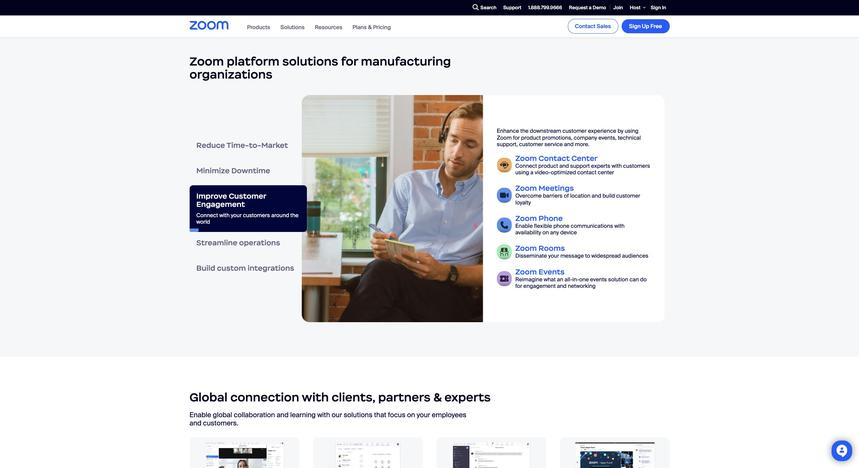 Task type: describe. For each thing, give the bounding box(es) containing it.
partners
[[379, 390, 431, 405]]

zoom platform solutions for manufacturing organizations
[[190, 54, 451, 82]]

global
[[213, 411, 232, 420]]

build
[[603, 192, 615, 200]]

zoom meetings link
[[516, 184, 574, 193]]

solutions button
[[281, 24, 305, 31]]

widespread
[[592, 252, 621, 260]]

zoom rooms disseminate your message to widespread audiences
[[516, 244, 649, 260]]

zoom meetings overcome barriers of location and build customer loyalty
[[516, 184, 641, 206]]

and inside zoom events reimagine what an all-in-one events solution can do for engagement and networking
[[558, 283, 567, 290]]

to-
[[249, 141, 262, 150]]

with up learning
[[302, 390, 329, 405]]

manufacturing
[[361, 54, 451, 69]]

rooms
[[539, 244, 566, 253]]

connect for improve
[[197, 212, 218, 219]]

solutions
[[281, 24, 305, 31]]

zoom rooms icon image
[[497, 244, 512, 260]]

host button
[[627, 0, 648, 15]]

your inside zoom rooms disseminate your message to widespread audiences
[[549, 252, 560, 260]]

enhance
[[497, 127, 520, 135]]

join link
[[611, 0, 627, 15]]

engagement
[[524, 283, 556, 290]]

overcome
[[516, 192, 542, 200]]

organizations
[[190, 67, 273, 82]]

world
[[197, 218, 210, 226]]

downtime
[[232, 166, 271, 175]]

streamline
[[197, 238, 238, 248]]

customers inside zoom contact center connect product and support experts with customers using a video-optimized contact center
[[624, 162, 651, 170]]

products
[[247, 24, 270, 31]]

1 horizontal spatial &
[[434, 390, 442, 405]]

downstream
[[530, 127, 562, 135]]

contact
[[578, 169, 597, 176]]

zoom inside enhance the downstream customer experience by using zoom for product promotions, company events, technical support, customer service and more.
[[497, 134, 512, 141]]

to
[[586, 252, 591, 260]]

for inside enhance the downstream customer experience by using zoom for product promotions, company events, technical support, customer service and more.
[[514, 134, 520, 141]]

sign up free link
[[622, 19, 670, 33]]

reduce
[[197, 141, 225, 150]]

networking
[[568, 283, 596, 290]]

resources button
[[315, 24, 343, 31]]

request
[[570, 4, 588, 11]]

custom
[[217, 264, 246, 273]]

communications
[[571, 222, 614, 230]]

sign in link
[[648, 0, 670, 15]]

time-
[[227, 141, 249, 150]]

events
[[591, 276, 608, 283]]

zoom meetings icon image
[[497, 188, 512, 203]]

global connection with clients, partners & experts
[[190, 390, 491, 405]]

engagement
[[197, 200, 245, 209]]

zoom phone icon image
[[497, 218, 512, 233]]

zoom rooms link
[[516, 244, 566, 253]]

operations
[[239, 238, 280, 248]]

zoom contact center link
[[516, 154, 598, 163]]

zoom contact center connect product and support experts with customers using a video-optimized contact center
[[516, 154, 651, 176]]

on inside enable global collaboration and learning with our solutions that focus on your employees and customers.
[[407, 411, 415, 420]]

support link
[[500, 0, 525, 15]]

and inside zoom contact center connect product and support experts with customers using a video-optimized contact center
[[560, 162, 570, 170]]

zoom events link
[[516, 267, 565, 277]]

plans & pricing
[[353, 24, 391, 31]]

host
[[631, 4, 641, 11]]

enhance the downstream customer experience by using zoom for product promotions, company events, technical support, customer service and more.
[[497, 127, 642, 148]]

contact inside contact sales link
[[576, 23, 596, 30]]

a inside zoom contact center connect product and support experts with customers using a video-optimized contact center
[[531, 169, 534, 176]]

demo
[[593, 4, 607, 11]]

minimize downtime
[[197, 166, 271, 175]]

enable inside zoom phone enable flexible phone communications with availability on any device
[[516, 222, 533, 230]]

and inside enhance the downstream customer experience by using zoom for product promotions, company events, technical support, customer service and more.
[[565, 141, 574, 148]]

0 vertical spatial &
[[368, 24, 372, 31]]

with inside improve customer engagement connect with your customers around the world
[[220, 212, 230, 219]]

support,
[[497, 141, 518, 148]]

pricing
[[373, 24, 391, 31]]

sign for sign up free
[[630, 23, 641, 30]]

optimized
[[551, 169, 577, 176]]

support
[[504, 4, 522, 11]]

build
[[197, 264, 215, 273]]

flexible
[[535, 222, 553, 230]]

with inside zoom contact center connect product and support experts with customers using a video-optimized contact center
[[612, 162, 623, 170]]

phone
[[554, 222, 570, 230]]

events
[[539, 267, 565, 277]]

zoom phone enable flexible phone communications with availability on any device
[[516, 214, 625, 236]]

connect for zoom
[[516, 162, 538, 170]]

audiences
[[623, 252, 649, 260]]

technical
[[618, 134, 642, 141]]

customers inside improve customer engagement connect with your customers around the world
[[243, 212, 270, 219]]

the inside improve customer engagement connect with your customers around the world
[[291, 212, 299, 219]]

center
[[572, 154, 598, 163]]

of
[[564, 192, 569, 200]]

learning
[[290, 411, 316, 420]]

zoom logo image
[[190, 21, 228, 30]]

and inside zoom meetings overcome barriers of location and build customer loyalty
[[592, 192, 602, 200]]

center
[[598, 169, 615, 176]]

our
[[332, 411, 342, 420]]

experience
[[589, 127, 617, 135]]

sign in
[[652, 4, 667, 11]]

1 horizontal spatial a
[[589, 4, 592, 11]]

availability
[[516, 229, 542, 236]]

solutions inside zoom platform solutions for manufacturing organizations
[[283, 54, 339, 69]]

more.
[[576, 141, 590, 148]]

focus
[[388, 411, 406, 420]]

customer
[[229, 191, 266, 201]]

build custom integrations
[[197, 264, 295, 273]]

zoom phone link
[[516, 214, 563, 223]]

minimize
[[197, 166, 230, 175]]



Task type: vqa. For each thing, say whether or not it's contained in the screenshot.


Task type: locate. For each thing, give the bounding box(es) containing it.
a left video-
[[531, 169, 534, 176]]

product inside zoom contact center connect product and support experts with customers using a video-optimized contact center
[[539, 162, 559, 170]]

and left customers.
[[190, 419, 202, 428]]

search
[[481, 5, 497, 11]]

0 horizontal spatial customers
[[243, 212, 270, 219]]

zoom for zoom events reimagine what an all-in-one events solution can do for engagement and networking
[[516, 267, 537, 277]]

using right by
[[625, 127, 639, 135]]

improve
[[197, 191, 227, 201]]

connection
[[231, 390, 300, 405]]

plans
[[353, 24, 367, 31]]

0 horizontal spatial contact
[[539, 154, 570, 163]]

search image
[[473, 4, 479, 10], [473, 4, 479, 10]]

connect right zoom contact center icon
[[516, 162, 538, 170]]

and
[[565, 141, 574, 148], [560, 162, 570, 170], [592, 192, 602, 200], [558, 283, 567, 290], [277, 411, 289, 420], [190, 419, 202, 428]]

for inside zoom events reimagine what an all-in-one events solution can do for engagement and networking
[[516, 283, 523, 290]]

1 horizontal spatial customer
[[563, 127, 587, 135]]

join
[[614, 4, 624, 11]]

zoom for zoom meetings overcome barriers of location and build customer loyalty
[[516, 184, 537, 193]]

1.888.799.9666
[[529, 4, 563, 11]]

1 vertical spatial contact
[[539, 154, 570, 163]]

customer up "more."
[[563, 127, 587, 135]]

sign
[[652, 4, 662, 11], [630, 23, 641, 30]]

service
[[545, 141, 563, 148]]

with right communications on the top right of page
[[615, 222, 625, 230]]

0 vertical spatial enable
[[516, 222, 533, 230]]

0 vertical spatial sign
[[652, 4, 662, 11]]

customers down the technical at right
[[624, 162, 651, 170]]

1 vertical spatial on
[[407, 411, 415, 420]]

1 vertical spatial connect
[[197, 212, 218, 219]]

contact sales link
[[568, 19, 619, 34]]

products button
[[247, 24, 270, 31]]

global
[[190, 390, 228, 405]]

sales
[[597, 23, 612, 30]]

platform
[[227, 54, 280, 69]]

zoom contact center icon image
[[497, 158, 512, 173]]

& right plans
[[368, 24, 372, 31]]

0 vertical spatial for
[[341, 54, 358, 69]]

2 vertical spatial for
[[516, 283, 523, 290]]

the right enhance at the right of the page
[[521, 127, 529, 135]]

by
[[618, 127, 624, 135]]

employees
[[432, 411, 467, 420]]

0 vertical spatial customers
[[624, 162, 651, 170]]

2 horizontal spatial customer
[[617, 192, 641, 200]]

sign left up
[[630, 23, 641, 30]]

1 horizontal spatial the
[[521, 127, 529, 135]]

with inside enable global collaboration and learning with our solutions that focus on your employees and customers.
[[318, 411, 330, 420]]

on inside zoom phone enable flexible phone communications with availability on any device
[[543, 229, 549, 236]]

0 vertical spatial the
[[521, 127, 529, 135]]

1.888.799.9666 link
[[525, 0, 566, 15]]

support
[[571, 162, 590, 170]]

video-
[[535, 169, 552, 176]]

location
[[571, 192, 591, 200]]

1 horizontal spatial contact
[[576, 23, 596, 30]]

market
[[262, 141, 288, 150]]

a left demo
[[589, 4, 592, 11]]

zoom inside zoom meetings overcome barriers of location and build customer loyalty
[[516, 184, 537, 193]]

improve customer engagement image
[[302, 95, 484, 322]]

your up events
[[549, 252, 560, 260]]

what
[[544, 276, 556, 283]]

2 vertical spatial your
[[417, 411, 431, 420]]

enable down global
[[190, 411, 211, 420]]

events,
[[599, 134, 617, 141]]

0 vertical spatial solutions
[[283, 54, 339, 69]]

plans & pricing link
[[353, 24, 391, 31]]

1 vertical spatial solutions
[[344, 411, 373, 420]]

1 vertical spatial product
[[539, 162, 559, 170]]

1 vertical spatial using
[[516, 169, 530, 176]]

1 vertical spatial the
[[291, 212, 299, 219]]

&
[[368, 24, 372, 31], [434, 390, 442, 405]]

one
[[580, 276, 589, 283]]

solution
[[609, 276, 629, 283]]

the
[[521, 127, 529, 135], [291, 212, 299, 219]]

zoom for zoom phone enable flexible phone communications with availability on any device
[[516, 214, 537, 223]]

enable left flexible
[[516, 222, 533, 230]]

customer down downstream on the top right of page
[[520, 141, 544, 148]]

zoom for zoom rooms disseminate your message to widespread audiences
[[516, 244, 537, 253]]

contact left sales
[[576, 23, 596, 30]]

1 horizontal spatial enable
[[516, 222, 533, 230]]

streamline operations
[[197, 238, 280, 248]]

0 horizontal spatial a
[[531, 169, 534, 176]]

zoom inside zoom rooms disseminate your message to widespread audiences
[[516, 244, 537, 253]]

zoom inside zoom platform solutions for manufacturing organizations
[[190, 54, 224, 69]]

0 horizontal spatial &
[[368, 24, 372, 31]]

0 vertical spatial using
[[625, 127, 639, 135]]

with down events,
[[612, 162, 623, 170]]

using right zoom contact center icon
[[516, 169, 530, 176]]

experts inside zoom contact center connect product and support experts with customers using a video-optimized contact center
[[592, 162, 611, 170]]

1 vertical spatial customers
[[243, 212, 270, 219]]

request a demo
[[570, 4, 607, 11]]

zoom for zoom contact center connect product and support experts with customers using a video-optimized contact center
[[516, 154, 537, 163]]

all-
[[565, 276, 573, 283]]

1 horizontal spatial connect
[[516, 162, 538, 170]]

1 horizontal spatial customers
[[624, 162, 651, 170]]

promotions,
[[543, 134, 573, 141]]

with
[[612, 162, 623, 170], [220, 212, 230, 219], [615, 222, 625, 230], [302, 390, 329, 405], [318, 411, 330, 420]]

clients,
[[332, 390, 376, 405]]

connect inside improve customer engagement connect with your customers around the world
[[197, 212, 218, 219]]

customers down customer
[[243, 212, 270, 219]]

using inside enhance the downstream customer experience by using zoom for product promotions, company events, technical support, customer service and more.
[[625, 127, 639, 135]]

0 vertical spatial your
[[231, 212, 242, 219]]

0 horizontal spatial experts
[[445, 390, 491, 405]]

0 vertical spatial on
[[543, 229, 549, 236]]

0 vertical spatial product
[[522, 134, 541, 141]]

contact inside zoom contact center connect product and support experts with customers using a video-optimized contact center
[[539, 154, 570, 163]]

zoom events reimagine what an all-in-one events solution can do for engagement and networking
[[516, 267, 647, 290]]

your down engagement
[[231, 212, 242, 219]]

customers.
[[203, 419, 239, 428]]

and left learning
[[277, 411, 289, 420]]

product down service at the right of the page
[[539, 162, 559, 170]]

contact down service at the right of the page
[[539, 154, 570, 163]]

the inside enhance the downstream customer experience by using zoom for product promotions, company events, technical support, customer service and more.
[[521, 127, 529, 135]]

0 horizontal spatial enable
[[190, 411, 211, 420]]

using inside zoom contact center connect product and support experts with customers using a video-optimized contact center
[[516, 169, 530, 176]]

0 horizontal spatial connect
[[197, 212, 218, 219]]

company
[[574, 134, 598, 141]]

for
[[341, 54, 358, 69], [514, 134, 520, 141], [516, 283, 523, 290]]

integrations
[[248, 264, 295, 273]]

connect down engagement
[[197, 212, 218, 219]]

customer inside zoom meetings overcome barriers of location and build customer loyalty
[[617, 192, 641, 200]]

your inside improve customer engagement connect with your customers around the world
[[231, 212, 242, 219]]

1 horizontal spatial using
[[625, 127, 639, 135]]

1 horizontal spatial solutions
[[344, 411, 373, 420]]

1 horizontal spatial your
[[417, 411, 431, 420]]

2 vertical spatial customer
[[617, 192, 641, 200]]

1 vertical spatial a
[[531, 169, 534, 176]]

1 horizontal spatial experts
[[592, 162, 611, 170]]

an
[[558, 276, 564, 283]]

and left support
[[560, 162, 570, 170]]

sign for sign in
[[652, 4, 662, 11]]

customer
[[563, 127, 587, 135], [520, 141, 544, 148], [617, 192, 641, 200]]

0 horizontal spatial the
[[291, 212, 299, 219]]

and left 'build'
[[592, 192, 602, 200]]

your inside enable global collaboration and learning with our solutions that focus on your employees and customers.
[[417, 411, 431, 420]]

collaboration
[[234, 411, 275, 420]]

1 vertical spatial &
[[434, 390, 442, 405]]

1 vertical spatial sign
[[630, 23, 641, 30]]

1 vertical spatial experts
[[445, 390, 491, 405]]

in
[[663, 4, 667, 11]]

solutions
[[283, 54, 339, 69], [344, 411, 373, 420]]

free
[[651, 23, 663, 30]]

loyalty
[[516, 199, 532, 206]]

your left employees
[[417, 411, 431, 420]]

that
[[374, 411, 387, 420]]

on left any
[[543, 229, 549, 236]]

solutions inside enable global collaboration and learning with our solutions that focus on your employees and customers.
[[344, 411, 373, 420]]

can
[[630, 276, 640, 283]]

the right the around
[[291, 212, 299, 219]]

experts up employees
[[445, 390, 491, 405]]

0 vertical spatial experts
[[592, 162, 611, 170]]

customer right 'build'
[[617, 192, 641, 200]]

connect inside zoom contact center connect product and support experts with customers using a video-optimized contact center
[[516, 162, 538, 170]]

meetings
[[539, 184, 574, 193]]

product
[[522, 134, 541, 141], [539, 162, 559, 170]]

resources
[[315, 24, 343, 31]]

with down engagement
[[220, 212, 230, 219]]

zoom inside zoom contact center connect product and support experts with customers using a video-optimized contact center
[[516, 154, 537, 163]]

None search field
[[448, 2, 471, 13]]

2 horizontal spatial your
[[549, 252, 560, 260]]

on right focus
[[407, 411, 415, 420]]

enable inside enable global collaboration and learning with our solutions that focus on your employees and customers.
[[190, 411, 211, 420]]

zoom inside zoom events reimagine what an all-in-one events solution can do for engagement and networking
[[516, 267, 537, 277]]

1 vertical spatial enable
[[190, 411, 211, 420]]

around
[[272, 212, 289, 219]]

on
[[543, 229, 549, 236], [407, 411, 415, 420]]

0 horizontal spatial using
[[516, 169, 530, 176]]

sign left in
[[652, 4, 662, 11]]

0 vertical spatial connect
[[516, 162, 538, 170]]

up
[[643, 23, 650, 30]]

0 vertical spatial customer
[[563, 127, 587, 135]]

with inside zoom phone enable flexible phone communications with availability on any device
[[615, 222, 625, 230]]

1 vertical spatial your
[[549, 252, 560, 260]]

connect
[[516, 162, 538, 170], [197, 212, 218, 219]]

& up employees
[[434, 390, 442, 405]]

and right 'what'
[[558, 283, 567, 290]]

zoom events icon image
[[497, 271, 512, 286]]

zoom inside zoom phone enable flexible phone communications with availability on any device
[[516, 214, 537, 223]]

reimagine
[[516, 276, 543, 283]]

1 horizontal spatial sign
[[652, 4, 662, 11]]

zoom for zoom platform solutions for manufacturing organizations
[[190, 54, 224, 69]]

experts right support
[[592, 162, 611, 170]]

0 vertical spatial a
[[589, 4, 592, 11]]

contact sales
[[576, 23, 612, 30]]

with left our
[[318, 411, 330, 420]]

0 horizontal spatial customer
[[520, 141, 544, 148]]

sign up free
[[630, 23, 663, 30]]

0 horizontal spatial on
[[407, 411, 415, 420]]

enable
[[516, 222, 533, 230], [190, 411, 211, 420]]

for inside zoom platform solutions for manufacturing organizations
[[341, 54, 358, 69]]

and left "more."
[[565, 141, 574, 148]]

1 horizontal spatial on
[[543, 229, 549, 236]]

0 horizontal spatial solutions
[[283, 54, 339, 69]]

1 vertical spatial for
[[514, 134, 520, 141]]

phone
[[539, 214, 563, 223]]

1 vertical spatial customer
[[520, 141, 544, 148]]

0 vertical spatial contact
[[576, 23, 596, 30]]

0 horizontal spatial sign
[[630, 23, 641, 30]]

contact
[[576, 23, 596, 30], [539, 154, 570, 163]]

product inside enhance the downstream customer experience by using zoom for product promotions, company events, technical support, customer service and more.
[[522, 134, 541, 141]]

0 horizontal spatial your
[[231, 212, 242, 219]]

device
[[561, 229, 578, 236]]

product left service at the right of the page
[[522, 134, 541, 141]]



